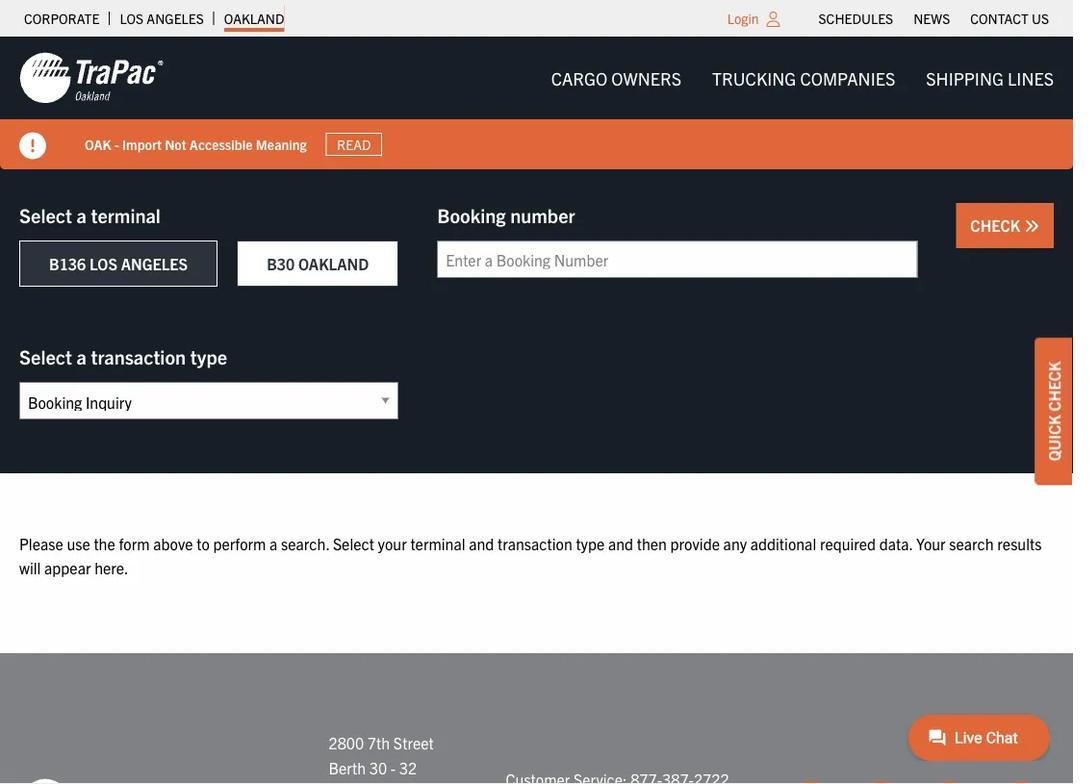 Task type: locate. For each thing, give the bounding box(es) containing it.
your
[[917, 534, 946, 553]]

booking number
[[437, 203, 576, 227]]

quick check link
[[1035, 338, 1074, 486]]

0 horizontal spatial -
[[115, 135, 119, 153]]

0 vertical spatial menu bar
[[809, 5, 1060, 32]]

the
[[94, 534, 115, 553]]

1 vertical spatial select
[[19, 344, 72, 368]]

oakland image inside footer
[[19, 778, 164, 785]]

oak - import not accessible meaning
[[85, 135, 307, 153]]

shipping
[[927, 67, 1004, 89]]

schedules
[[819, 10, 894, 27]]

1 vertical spatial a
[[77, 344, 87, 368]]

1 vertical spatial terminal
[[411, 534, 466, 553]]

menu bar containing schedules
[[809, 5, 1060, 32]]

banner
[[0, 37, 1074, 169]]

select
[[19, 203, 72, 227], [19, 344, 72, 368], [333, 534, 375, 553]]

cargo owners
[[551, 67, 682, 89]]

- left 32
[[391, 758, 396, 777]]

1 horizontal spatial and
[[609, 534, 634, 553]]

oakland
[[224, 10, 285, 27], [298, 254, 369, 274]]

0 vertical spatial a
[[77, 203, 87, 227]]

select a terminal
[[19, 203, 161, 227]]

check button
[[957, 203, 1055, 248]]

0 horizontal spatial transaction
[[91, 344, 186, 368]]

0 vertical spatial terminal
[[91, 203, 161, 227]]

transaction
[[91, 344, 186, 368], [498, 534, 573, 553]]

meaning
[[256, 135, 307, 153]]

1 vertical spatial -
[[391, 758, 396, 777]]

accessible
[[190, 135, 253, 153]]

0 vertical spatial type
[[190, 344, 227, 368]]

oakland right b30
[[298, 254, 369, 274]]

2 and from the left
[[609, 534, 634, 553]]

2 vertical spatial a
[[270, 534, 278, 553]]

-
[[115, 135, 119, 153], [391, 758, 396, 777]]

quick
[[1045, 415, 1064, 462]]

0 horizontal spatial check
[[971, 216, 1025, 235]]

check
[[971, 216, 1025, 235], [1045, 362, 1064, 412]]

2 vertical spatial select
[[333, 534, 375, 553]]

import
[[122, 135, 162, 153]]

1 vertical spatial los
[[89, 254, 117, 274]]

solid image
[[19, 132, 46, 159]]

menu bar up the shipping
[[809, 5, 1060, 32]]

0 vertical spatial los
[[120, 10, 144, 27]]

0 vertical spatial select
[[19, 203, 72, 227]]

angeles left oakland link
[[147, 10, 204, 27]]

a for transaction
[[77, 344, 87, 368]]

read link
[[326, 133, 382, 156]]

- inside 2800 7th street berth 30 - 32
[[391, 758, 396, 777]]

b30
[[267, 254, 295, 274]]

7th
[[368, 734, 390, 753]]

and right the your
[[469, 534, 494, 553]]

a down b136
[[77, 344, 87, 368]]

footer
[[0, 654, 1074, 785]]

1 vertical spatial oakland
[[298, 254, 369, 274]]

us
[[1032, 10, 1050, 27]]

1 horizontal spatial oakland
[[298, 254, 369, 274]]

2800
[[329, 734, 364, 753]]

1 vertical spatial angeles
[[121, 254, 188, 274]]

los angeles
[[120, 10, 204, 27]]

contact us
[[971, 10, 1050, 27]]

search
[[950, 534, 994, 553]]

0 vertical spatial oakland
[[224, 10, 285, 27]]

1 horizontal spatial check
[[1045, 362, 1064, 412]]

oakland image
[[19, 51, 164, 105], [19, 778, 164, 785]]

cargo owners link
[[536, 59, 697, 97]]

and left then
[[609, 534, 634, 553]]

a up b136
[[77, 203, 87, 227]]

check inside check button
[[971, 216, 1025, 235]]

street
[[394, 734, 434, 753]]

1 vertical spatial oakland image
[[19, 778, 164, 785]]

a
[[77, 203, 87, 227], [77, 344, 87, 368], [270, 534, 278, 553]]

terminal right the your
[[411, 534, 466, 553]]

berth
[[329, 758, 366, 777]]

not
[[165, 135, 186, 153]]

results
[[998, 534, 1042, 553]]

booking
[[437, 203, 506, 227]]

a left search.
[[270, 534, 278, 553]]

0 vertical spatial -
[[115, 135, 119, 153]]

- right oak
[[115, 135, 119, 153]]

menu bar down light "image"
[[536, 59, 1070, 97]]

1 horizontal spatial terminal
[[411, 534, 466, 553]]

angeles
[[147, 10, 204, 27], [121, 254, 188, 274]]

select up b136
[[19, 203, 72, 227]]

owners
[[612, 67, 682, 89]]

search.
[[281, 534, 330, 553]]

los
[[120, 10, 144, 27], [89, 254, 117, 274]]

los right b136
[[89, 254, 117, 274]]

transaction inside please use the form above to perform a search. select your terminal and transaction type and then provide any additional required data. your search results will appear here. quick check
[[498, 534, 573, 553]]

news
[[914, 10, 951, 27]]

type
[[190, 344, 227, 368], [576, 534, 605, 553]]

select down b136
[[19, 344, 72, 368]]

angeles down select a terminal
[[121, 254, 188, 274]]

0 vertical spatial oakland image
[[19, 51, 164, 105]]

1 horizontal spatial los
[[120, 10, 144, 27]]

and
[[469, 534, 494, 553], [609, 534, 634, 553]]

terminal up b136 los angeles
[[91, 203, 161, 227]]

0 vertical spatial transaction
[[91, 344, 186, 368]]

oakland right los angeles link
[[224, 10, 285, 27]]

1 vertical spatial transaction
[[498, 534, 573, 553]]

select left the your
[[333, 534, 375, 553]]

1 vertical spatial type
[[576, 534, 605, 553]]

1 horizontal spatial type
[[576, 534, 605, 553]]

los right corporate
[[120, 10, 144, 27]]

0 vertical spatial check
[[971, 216, 1025, 235]]

b136
[[49, 254, 86, 274]]

contact
[[971, 10, 1029, 27]]

1 and from the left
[[469, 534, 494, 553]]

0 horizontal spatial and
[[469, 534, 494, 553]]

1 vertical spatial menu bar
[[536, 59, 1070, 97]]

0 horizontal spatial los
[[89, 254, 117, 274]]

terminal
[[91, 203, 161, 227], [411, 534, 466, 553]]

1 vertical spatial check
[[1045, 362, 1064, 412]]

2 oakland image from the top
[[19, 778, 164, 785]]

1 oakland image from the top
[[19, 51, 164, 105]]

please
[[19, 534, 63, 553]]

corporate
[[24, 10, 100, 27]]

1 horizontal spatial -
[[391, 758, 396, 777]]

trucking companies
[[713, 67, 896, 89]]

required
[[820, 534, 876, 553]]

0 horizontal spatial type
[[190, 344, 227, 368]]

select a transaction type
[[19, 344, 227, 368]]

1 horizontal spatial transaction
[[498, 534, 573, 553]]

trucking companies link
[[697, 59, 911, 97]]

number
[[511, 203, 576, 227]]

menu bar
[[809, 5, 1060, 32], [536, 59, 1070, 97]]



Task type: vqa. For each thing, say whether or not it's contained in the screenshot.
3rd "YUN/065E" from the top of the page
no



Task type: describe. For each thing, give the bounding box(es) containing it.
0 horizontal spatial terminal
[[91, 203, 161, 227]]

2800 7th street berth 30 - 32
[[329, 734, 434, 777]]

32
[[400, 758, 417, 777]]

appear
[[44, 559, 91, 578]]

cargo
[[551, 67, 608, 89]]

0 vertical spatial angeles
[[147, 10, 204, 27]]

light image
[[767, 12, 781, 27]]

los angeles link
[[120, 5, 204, 32]]

provide
[[671, 534, 720, 553]]

use
[[67, 534, 90, 553]]

above
[[153, 534, 193, 553]]

30
[[370, 758, 387, 777]]

contact us link
[[971, 5, 1050, 32]]

a for terminal
[[77, 203, 87, 227]]

data.
[[880, 534, 913, 553]]

read
[[337, 136, 371, 153]]

here.
[[95, 559, 129, 578]]

login link
[[728, 10, 759, 27]]

type inside please use the form above to perform a search. select your terminal and transaction type and then provide any additional required data. your search results will appear here. quick check
[[576, 534, 605, 553]]

b136 los angeles
[[49, 254, 188, 274]]

solid image
[[1025, 219, 1040, 234]]

any
[[724, 534, 747, 553]]

select inside please use the form above to perform a search. select your terminal and transaction type and then provide any additional required data. your search results will appear here. quick check
[[333, 534, 375, 553]]

b30 oakland
[[267, 254, 369, 274]]

terminal inside please use the form above to perform a search. select your terminal and transaction type and then provide any additional required data. your search results will appear here. quick check
[[411, 534, 466, 553]]

news link
[[914, 5, 951, 32]]

trucking
[[713, 67, 797, 89]]

select for select a terminal
[[19, 203, 72, 227]]

please use the form above to perform a search. select your terminal and transaction type and then provide any additional required data. your search results will appear here. quick check
[[19, 362, 1064, 578]]

check inside please use the form above to perform a search. select your terminal and transaction type and then provide any additional required data. your search results will appear here. quick check
[[1045, 362, 1064, 412]]

to
[[197, 534, 210, 553]]

shipping lines link
[[911, 59, 1070, 97]]

0 horizontal spatial oakland
[[224, 10, 285, 27]]

then
[[637, 534, 667, 553]]

login
[[728, 10, 759, 27]]

Booking number text field
[[437, 241, 918, 278]]

- inside banner
[[115, 135, 119, 153]]

oak
[[85, 135, 111, 153]]

a inside please use the form above to perform a search. select your terminal and transaction type and then provide any additional required data. your search results will appear here. quick check
[[270, 534, 278, 553]]

perform
[[213, 534, 266, 553]]

companies
[[801, 67, 896, 89]]

lines
[[1008, 67, 1055, 89]]

footer containing 2800 7th street
[[0, 654, 1074, 785]]

banner containing cargo owners
[[0, 37, 1074, 169]]

shipping lines
[[927, 67, 1055, 89]]

corporate link
[[24, 5, 100, 32]]

select for select a transaction type
[[19, 344, 72, 368]]

form
[[119, 534, 150, 553]]

will
[[19, 559, 41, 578]]

menu bar containing cargo owners
[[536, 59, 1070, 97]]

oakland link
[[224, 5, 285, 32]]

additional
[[751, 534, 817, 553]]

your
[[378, 534, 407, 553]]

schedules link
[[819, 5, 894, 32]]



